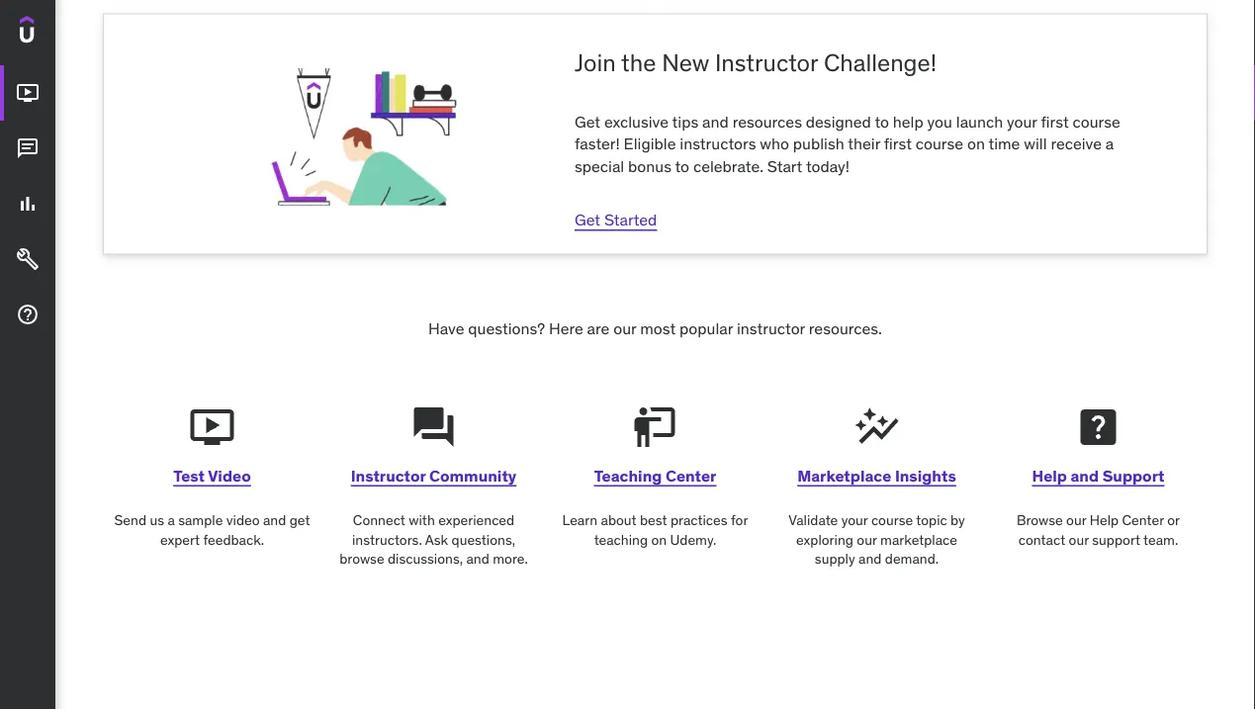 Task type: vqa. For each thing, say whether or not it's contained in the screenshot.
the middle "&"
no



Task type: locate. For each thing, give the bounding box(es) containing it.
0 vertical spatial instructor
[[715, 48, 818, 77]]

a right us
[[168, 511, 175, 529]]

designed
[[806, 111, 871, 132]]

get started link
[[575, 210, 657, 230]]

2 horizontal spatial course
[[1073, 111, 1121, 132]]

0 vertical spatial course
[[1073, 111, 1121, 132]]

course down you
[[916, 134, 964, 154]]

1 vertical spatial first
[[884, 134, 912, 154]]

instructor up connect
[[351, 465, 426, 486]]

help inside browse our help center or contact our support team.
[[1090, 511, 1119, 529]]

0 vertical spatial medium image
[[16, 81, 40, 105]]

1 horizontal spatial instructor
[[715, 48, 818, 77]]

contact
[[1019, 531, 1066, 548]]

0 horizontal spatial your
[[842, 511, 868, 529]]

marketplace
[[880, 531, 958, 548]]

special
[[575, 156, 624, 176]]

marketplace insights
[[798, 465, 956, 486]]

first down help
[[884, 134, 912, 154]]

first up will
[[1041, 111, 1069, 132]]

get up faster!
[[575, 111, 601, 132]]

on down the best
[[651, 531, 667, 548]]

most
[[640, 319, 676, 339]]

0 horizontal spatial course
[[871, 511, 913, 529]]

your inside get exclusive tips and resources designed to help you launch your first course faster! eligible instructors who publish their first course on time will receive a special bonus to celebrate. start today!
[[1007, 111, 1037, 132]]

1 vertical spatial get
[[575, 210, 601, 230]]

2 vertical spatial medium image
[[16, 303, 40, 327]]

udemy image
[[20, 16, 110, 50]]

0 vertical spatial get
[[575, 111, 601, 132]]

connect with experienced instructors. ask questions, browse discussions, and more.
[[340, 511, 528, 568]]

get started
[[575, 210, 657, 230]]

2 get from the top
[[575, 210, 601, 230]]

expert
[[160, 531, 200, 548]]

0 vertical spatial first
[[1041, 111, 1069, 132]]

instructors.
[[352, 531, 422, 548]]

with
[[409, 511, 435, 529]]

your up will
[[1007, 111, 1037, 132]]

0 vertical spatial on
[[967, 134, 985, 154]]

demand.
[[885, 550, 939, 568]]

1 vertical spatial instructor
[[351, 465, 426, 486]]

1 vertical spatial course
[[916, 134, 964, 154]]

medium image
[[16, 137, 40, 160], [16, 192, 40, 216], [16, 303, 40, 327]]

get inside get exclusive tips and resources designed to help you launch your first course faster! eligible instructors who publish their first course on time will receive a special bonus to celebrate. start today!
[[575, 111, 601, 132]]

are
[[587, 319, 610, 339]]

0 horizontal spatial on
[[651, 531, 667, 548]]

course up marketplace
[[871, 511, 913, 529]]

1 vertical spatial medium image
[[16, 247, 40, 271]]

receive
[[1051, 134, 1102, 154]]

and left get in the left of the page
[[263, 511, 286, 529]]

2 vertical spatial course
[[871, 511, 913, 529]]

and inside validate your course topic by exploring our marketplace supply and demand.
[[859, 550, 882, 568]]

1 get from the top
[[575, 111, 601, 132]]

first
[[1041, 111, 1069, 132], [884, 134, 912, 154]]

3 medium image from the top
[[16, 303, 40, 327]]

test video
[[173, 465, 251, 486]]

resources.
[[809, 319, 882, 339]]

1 vertical spatial a
[[168, 511, 175, 529]]

1 horizontal spatial on
[[967, 134, 985, 154]]

and down questions,
[[466, 550, 490, 568]]

1 horizontal spatial center
[[1122, 511, 1164, 529]]

0 horizontal spatial a
[[168, 511, 175, 529]]

0 vertical spatial a
[[1106, 134, 1114, 154]]

course up receive
[[1073, 111, 1121, 132]]

1 vertical spatial on
[[651, 531, 667, 548]]

center up the team.
[[1122, 511, 1164, 529]]

get left the started
[[575, 210, 601, 230]]

1 horizontal spatial help
[[1090, 511, 1119, 529]]

2 medium image from the top
[[16, 247, 40, 271]]

instructor
[[737, 319, 805, 339]]

browse
[[340, 550, 384, 568]]

1 horizontal spatial course
[[916, 134, 964, 154]]

medium image
[[16, 81, 40, 105], [16, 247, 40, 271]]

your
[[1007, 111, 1037, 132], [842, 511, 868, 529]]

supply
[[815, 550, 855, 568]]

instructor up resources
[[715, 48, 818, 77]]

have questions? here are our most popular instructor resources.
[[428, 319, 882, 339]]

about
[[601, 511, 637, 529]]

practices
[[671, 511, 728, 529]]

a
[[1106, 134, 1114, 154], [168, 511, 175, 529]]

course inside validate your course topic by exploring our marketplace supply and demand.
[[871, 511, 913, 529]]

course
[[1073, 111, 1121, 132], [916, 134, 964, 154], [871, 511, 913, 529]]

the
[[621, 48, 656, 77]]

and inside send us a sample video and get expert feedback.
[[263, 511, 286, 529]]

celebrate.
[[693, 156, 764, 176]]

a inside send us a sample video and get expert feedback.
[[168, 511, 175, 529]]

to right bonus
[[675, 156, 690, 176]]

video
[[208, 465, 251, 486]]

instructor
[[715, 48, 818, 77], [351, 465, 426, 486]]

a right receive
[[1106, 134, 1114, 154]]

on inside learn about best practices for teaching on udemy.
[[651, 531, 667, 548]]

tips
[[672, 111, 699, 132]]

1 horizontal spatial to
[[875, 111, 889, 132]]

their
[[848, 134, 880, 154]]

faster!
[[575, 134, 620, 154]]

our
[[614, 319, 637, 339], [1067, 511, 1087, 529], [857, 531, 877, 548], [1069, 531, 1089, 548]]

1 horizontal spatial a
[[1106, 134, 1114, 154]]

our right exploring
[[857, 531, 877, 548]]

and right supply
[[859, 550, 882, 568]]

your up exploring
[[842, 511, 868, 529]]

0 horizontal spatial help
[[1032, 465, 1067, 486]]

publish
[[793, 134, 845, 154]]

insights
[[895, 465, 956, 486]]

send us a sample video and get expert feedback.
[[114, 511, 310, 548]]

1 vertical spatial center
[[1122, 511, 1164, 529]]

our inside validate your course topic by exploring our marketplace supply and demand.
[[857, 531, 877, 548]]

validate
[[789, 511, 838, 529]]

on
[[967, 134, 985, 154], [651, 531, 667, 548]]

eligible
[[624, 134, 676, 154]]

get
[[290, 511, 310, 529]]

0 vertical spatial your
[[1007, 111, 1037, 132]]

center inside browse our help center or contact our support team.
[[1122, 511, 1164, 529]]

1 vertical spatial help
[[1090, 511, 1119, 529]]

exploring
[[796, 531, 854, 548]]

0 vertical spatial center
[[666, 465, 717, 486]]

topic
[[916, 511, 947, 529]]

and up instructors
[[702, 111, 729, 132]]

0 horizontal spatial first
[[884, 134, 912, 154]]

help up support
[[1090, 511, 1119, 529]]

and
[[702, 111, 729, 132], [1071, 465, 1099, 486], [263, 511, 286, 529], [466, 550, 490, 568], [859, 550, 882, 568]]

on down launch
[[967, 134, 985, 154]]

resources
[[733, 111, 802, 132]]

to
[[875, 111, 889, 132], [675, 156, 690, 176]]

0 vertical spatial medium image
[[16, 137, 40, 160]]

exclusive
[[604, 111, 669, 132]]

video
[[226, 511, 260, 529]]

1 horizontal spatial your
[[1007, 111, 1037, 132]]

1 vertical spatial medium image
[[16, 192, 40, 216]]

1 vertical spatial your
[[842, 511, 868, 529]]

0 horizontal spatial to
[[675, 156, 690, 176]]

popular
[[680, 319, 733, 339]]

center up practices
[[666, 465, 717, 486]]

get
[[575, 111, 601, 132], [575, 210, 601, 230]]

help up browse
[[1032, 465, 1067, 486]]

send
[[114, 511, 146, 529]]

to left help
[[875, 111, 889, 132]]

center
[[666, 465, 717, 486], [1122, 511, 1164, 529]]



Task type: describe. For each thing, give the bounding box(es) containing it.
1 medium image from the top
[[16, 81, 40, 105]]

support
[[1103, 465, 1165, 486]]

or
[[1168, 511, 1180, 529]]

team.
[[1144, 531, 1178, 548]]

help and support
[[1032, 465, 1165, 486]]

get exclusive tips and resources designed to help you launch your first course faster! eligible instructors who publish their first course on time will receive a special bonus to celebrate. start today!
[[575, 111, 1121, 176]]

and inside get exclusive tips and resources designed to help you launch your first course faster! eligible instructors who publish their first course on time will receive a special bonus to celebrate. start today!
[[702, 111, 729, 132]]

teaching
[[594, 531, 648, 548]]

connect
[[353, 511, 405, 529]]

2 medium image from the top
[[16, 192, 40, 216]]

by
[[951, 511, 965, 529]]

us
[[150, 511, 164, 529]]

here
[[549, 319, 583, 339]]

for
[[731, 511, 748, 529]]

0 vertical spatial help
[[1032, 465, 1067, 486]]

you
[[928, 111, 953, 132]]

more.
[[493, 550, 528, 568]]

0 horizontal spatial instructor
[[351, 465, 426, 486]]

questions,
[[452, 531, 515, 548]]

teaching
[[594, 465, 662, 486]]

ask
[[425, 531, 448, 548]]

who
[[760, 134, 789, 154]]

browse our help center or contact our support team.
[[1017, 511, 1180, 548]]

learn about best practices for teaching on udemy.
[[562, 511, 748, 548]]

our right are
[[614, 319, 637, 339]]

join
[[575, 48, 616, 77]]

and left "support"
[[1071, 465, 1099, 486]]

new
[[662, 48, 710, 77]]

0 vertical spatial to
[[875, 111, 889, 132]]

help
[[893, 111, 924, 132]]

get for get started
[[575, 210, 601, 230]]

our right contact
[[1069, 531, 1089, 548]]

a inside get exclusive tips and resources designed to help you launch your first course faster! eligible instructors who publish their first course on time will receive a special bonus to celebrate. start today!
[[1106, 134, 1114, 154]]

time
[[989, 134, 1020, 154]]

have
[[428, 319, 464, 339]]

community
[[429, 465, 517, 486]]

1 horizontal spatial first
[[1041, 111, 1069, 132]]

udemy.
[[670, 531, 717, 548]]

our right browse
[[1067, 511, 1087, 529]]

your inside validate your course topic by exploring our marketplace supply and demand.
[[842, 511, 868, 529]]

on inside get exclusive tips and resources designed to help you launch your first course faster! eligible instructors who publish their first course on time will receive a special bonus to celebrate. start today!
[[967, 134, 985, 154]]

instructor community
[[351, 465, 517, 486]]

challenge!
[[824, 48, 937, 77]]

experienced
[[438, 511, 515, 529]]

test
[[173, 465, 205, 486]]

instructors
[[680, 134, 756, 154]]

get for get exclusive tips and resources designed to help you launch your first course faster! eligible instructors who publish their first course on time will receive a special bonus to celebrate. start today!
[[575, 111, 601, 132]]

learn
[[562, 511, 598, 529]]

join the new instructor challenge!
[[575, 48, 937, 77]]

and inside connect with experienced instructors. ask questions, browse discussions, and more.
[[466, 550, 490, 568]]

1 vertical spatial to
[[675, 156, 690, 176]]

will
[[1024, 134, 1047, 154]]

sample
[[178, 511, 223, 529]]

validate your course topic by exploring our marketplace supply and demand.
[[789, 511, 965, 568]]

support
[[1092, 531, 1141, 548]]

marketplace
[[798, 465, 892, 486]]

bonus
[[628, 156, 672, 176]]

today!
[[806, 156, 850, 176]]

browse
[[1017, 511, 1063, 529]]

0 horizontal spatial center
[[666, 465, 717, 486]]

best
[[640, 511, 667, 529]]

start
[[768, 156, 803, 176]]

teaching center
[[594, 465, 717, 486]]

started
[[604, 210, 657, 230]]

1 medium image from the top
[[16, 137, 40, 160]]

launch
[[956, 111, 1003, 132]]

discussions,
[[388, 550, 463, 568]]

questions?
[[468, 319, 545, 339]]

feedback.
[[203, 531, 264, 548]]



